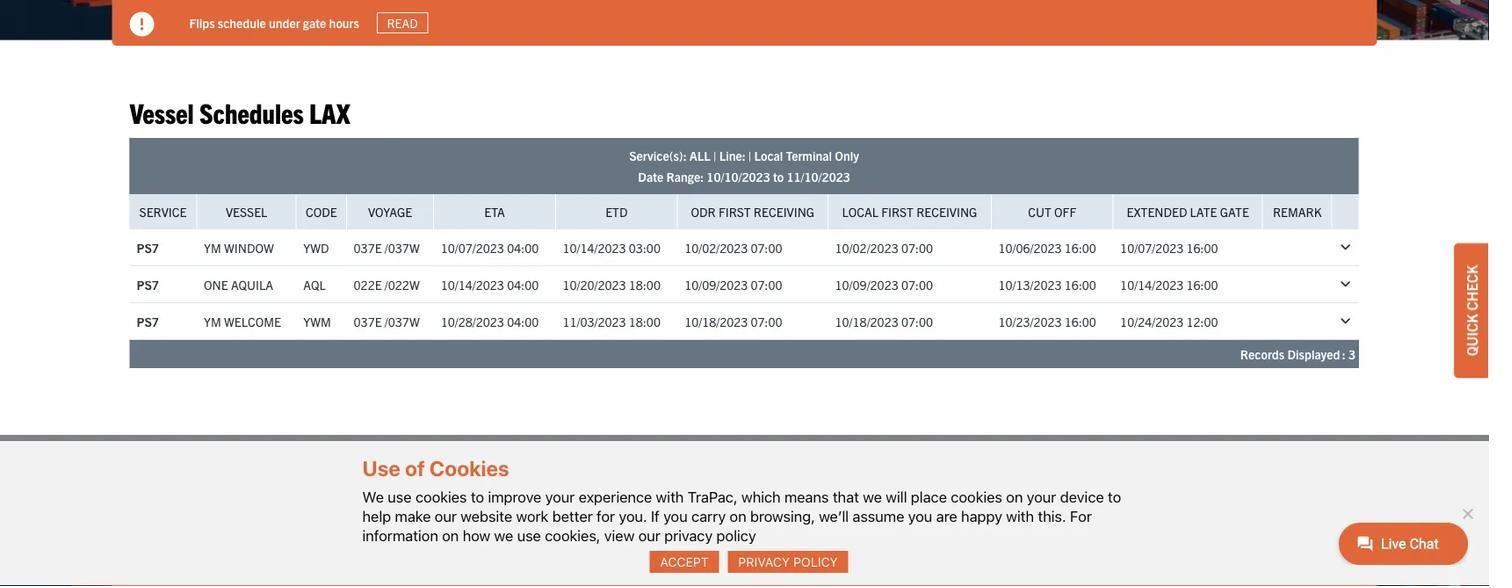 Task type: describe. For each thing, give the bounding box(es) containing it.
022e
[[354, 277, 382, 292]]

10/28/2023
[[441, 313, 504, 329]]

vessel for vessel schedules lax
[[130, 95, 194, 129]]

you.
[[619, 507, 647, 525]]

2722
[[980, 564, 1012, 582]]

local first receiving
[[843, 204, 978, 220]]

16:00 for 10/06/2023 16:00
[[1065, 240, 1097, 255]]

18:00 for 10/20/2023 18:00
[[629, 277, 661, 292]]

no image
[[1459, 505, 1477, 523]]

1 cookies from the left
[[416, 488, 467, 506]]

04:00 for 10/28/2023 04:00
[[507, 313, 539, 329]]

037e    /037w for 10/07/2023 04:00
[[354, 240, 420, 255]]

10/06/2023
[[999, 240, 1062, 255]]

630 west harry bridges blvd berths 136-147 wilmington, ca 90744 customer service: 877-387-2722
[[540, 508, 1012, 582]]

037e for ywd
[[354, 240, 382, 255]]

records displayed : 3
[[1241, 346, 1356, 362]]

16:00 for 10/14/2023 16:00
[[1187, 277, 1219, 292]]

1 your from the left
[[546, 488, 575, 506]]

10/07/2023 16:00
[[1121, 240, 1219, 255]]

flips
[[189, 15, 215, 30]]

to inside service(s): all | line: | local terminal only date range: 10/10/2023 to 11/10/2023
[[773, 169, 784, 185]]

are
[[937, 507, 958, 525]]

cookies
[[430, 456, 510, 480]]

first for odr
[[719, 204, 751, 220]]

read link
[[377, 12, 428, 34]]

window
[[224, 240, 274, 255]]

10/14/2023 03:00
[[563, 240, 661, 255]]

04:00 for 10/07/2023 04:00
[[507, 240, 539, 255]]

extended
[[1127, 204, 1188, 220]]

view
[[605, 527, 635, 544]]

quick check link
[[1455, 243, 1490, 378]]

90744
[[637, 553, 677, 570]]

for
[[597, 507, 615, 525]]

1 10/02/2023 07:00 from the left
[[685, 240, 783, 255]]

ywd
[[303, 240, 329, 255]]

work
[[516, 507, 549, 525]]

code
[[306, 204, 337, 220]]

0 horizontal spatial our
[[435, 507, 457, 525]]

this.
[[1038, 507, 1067, 525]]

10/24/2023 12:00
[[1121, 313, 1219, 329]]

privacy policy link
[[728, 551, 849, 573]]

if
[[651, 507, 660, 525]]

10/13/2023 16:00
[[999, 277, 1097, 292]]

:
[[1343, 346, 1346, 362]]

voyage
[[368, 204, 412, 220]]

1 10/18/2023 07:00 from the left
[[685, 313, 783, 329]]

387-
[[951, 564, 980, 582]]

0 vertical spatial with
[[656, 488, 684, 506]]

use of cookies we use cookies to improve your experience with trapac, which means that we will place cookies on your device to help make our website work better for you. if you carry on browsing, we'll assume you are happy with this. for information on how we use cookies, view our privacy policy
[[363, 456, 1122, 544]]

1 vertical spatial on
[[730, 507, 747, 525]]

04:00 for 10/14/2023 04:00
[[507, 277, 539, 292]]

of
[[405, 456, 425, 480]]

2 10/09/2023 from the left
[[836, 277, 899, 292]]

welcome
[[224, 313, 281, 329]]

10/14/2023 for 10/14/2023 16:00
[[1121, 277, 1184, 292]]

service(s):
[[630, 148, 687, 164]]

schedules
[[200, 95, 304, 129]]

0 horizontal spatial use
[[388, 488, 412, 506]]

vessel for vessel
[[226, 204, 268, 220]]

experience
[[579, 488, 652, 506]]

quick
[[1464, 314, 1481, 356]]

10/24/2023
[[1121, 313, 1184, 329]]

/037w for 10/28/2023 04:00
[[385, 313, 420, 329]]

18:00 for 11/03/2023 18:00
[[629, 313, 661, 329]]

10/14/2023 04:00
[[441, 277, 539, 292]]

11/03/2023
[[563, 313, 626, 329]]

schedule
[[218, 15, 266, 30]]

one aquila
[[204, 277, 273, 292]]

service:
[[870, 564, 919, 582]]

022e    /022w
[[354, 277, 420, 292]]

1 10/18/2023 from the left
[[685, 313, 748, 329]]

10/06/2023 16:00
[[999, 240, 1097, 255]]

1 you from the left
[[664, 507, 688, 525]]

quick check
[[1464, 265, 1481, 356]]

877-
[[922, 564, 951, 582]]

2 10/18/2023 07:00 from the left
[[836, 313, 933, 329]]

privacy
[[739, 554, 790, 569]]

odr
[[691, 204, 716, 220]]

037e for ywm
[[354, 313, 382, 329]]

trapac,
[[688, 488, 738, 506]]

bridges
[[637, 508, 684, 525]]

flips schedule under gate hours
[[189, 15, 359, 30]]

only
[[835, 148, 859, 164]]

ym for ym window
[[204, 240, 221, 255]]

0 horizontal spatial on
[[442, 527, 459, 544]]

date
[[638, 169, 664, 185]]

cut
[[1029, 204, 1052, 220]]

hours
[[329, 15, 359, 30]]

ym window
[[204, 240, 274, 255]]

los angeles image
[[130, 548, 261, 586]]

device
[[1061, 488, 1105, 506]]

aquila
[[231, 277, 273, 292]]

ym welcome
[[204, 313, 281, 329]]

aql
[[303, 277, 326, 292]]

we'll
[[819, 507, 849, 525]]

2 10/18/2023 from the left
[[836, 313, 899, 329]]

receiving for local first receiving
[[917, 204, 978, 220]]

1 10/02/2023 from the left
[[685, 240, 748, 255]]

ps7 for one aquila
[[137, 277, 159, 292]]

10/14/2023 for 10/14/2023 03:00
[[563, 240, 626, 255]]

off
[[1055, 204, 1077, 220]]

10/10/2023
[[707, 169, 771, 185]]

use
[[363, 456, 401, 480]]

check
[[1464, 265, 1481, 311]]

receiving for odr first receiving
[[754, 204, 815, 220]]

make
[[395, 507, 431, 525]]

service(s): all | line: | local terminal only date range: 10/10/2023 to 11/10/2023
[[630, 148, 859, 185]]

will
[[886, 488, 908, 506]]

10/07/2023 for 10/07/2023 16:00
[[1121, 240, 1184, 255]]



Task type: vqa. For each thing, say whether or not it's contained in the screenshot.


Task type: locate. For each thing, give the bounding box(es) containing it.
0 horizontal spatial 10/09/2023
[[685, 277, 748, 292]]

receiving
[[754, 204, 815, 220], [917, 204, 978, 220]]

1 horizontal spatial with
[[1007, 507, 1035, 525]]

to right 10/10/2023
[[773, 169, 784, 185]]

2 10/02/2023 from the left
[[836, 240, 899, 255]]

0 vertical spatial 037e    /037w
[[354, 240, 420, 255]]

037e up 022e
[[354, 240, 382, 255]]

ca
[[616, 553, 634, 570]]

630
[[540, 508, 565, 525]]

037e down 022e
[[354, 313, 382, 329]]

16:00 for 10/23/2023 16:00
[[1065, 313, 1097, 329]]

local right line:
[[755, 148, 784, 164]]

10/13/2023
[[999, 277, 1062, 292]]

10/02/2023 down local first receiving at the right top of the page
[[836, 240, 899, 255]]

1 horizontal spatial 10/09/2023
[[836, 277, 899, 292]]

1 04:00 from the top
[[507, 240, 539, 255]]

/037w up /022w
[[385, 240, 420, 255]]

1 vertical spatial we
[[494, 527, 514, 544]]

2 receiving from the left
[[917, 204, 978, 220]]

service
[[139, 204, 187, 220]]

0 horizontal spatial we
[[494, 527, 514, 544]]

10/14/2023 up 10/20/2023 at the top left of the page
[[563, 240, 626, 255]]

10/23/2023 16:00
[[999, 313, 1097, 329]]

gate
[[303, 15, 326, 30]]

ym for ym welcome
[[204, 313, 221, 329]]

your up this.
[[1027, 488, 1057, 506]]

to right "device"
[[1108, 488, 1122, 506]]

10/02/2023 down odr
[[685, 240, 748, 255]]

18:00 down 10/20/2023 18:00 at the left
[[629, 313, 661, 329]]

1 horizontal spatial 10/02/2023 07:00
[[836, 240, 933, 255]]

ym down one
[[204, 313, 221, 329]]

1 10/09/2023 07:00 from the left
[[685, 277, 783, 292]]

remark
[[1274, 204, 1322, 220]]

1 vertical spatial /037w
[[385, 313, 420, 329]]

037e    /037w down 022e    /022w
[[354, 313, 420, 329]]

037e    /037w down 'voyage'
[[354, 240, 420, 255]]

10/14/2023 for 10/14/2023 04:00
[[441, 277, 504, 292]]

harry
[[601, 508, 634, 525]]

1 vertical spatial local
[[843, 204, 879, 220]]

0 vertical spatial vessel
[[130, 95, 194, 129]]

1 horizontal spatial your
[[1027, 488, 1057, 506]]

0 vertical spatial 04:00
[[507, 240, 539, 255]]

147
[[613, 530, 637, 548]]

0 vertical spatial /037w
[[385, 240, 420, 255]]

16:00
[[1065, 240, 1097, 255], [1187, 240, 1219, 255], [1065, 277, 1097, 292], [1187, 277, 1219, 292], [1065, 313, 1097, 329]]

3 04:00 from the top
[[507, 313, 539, 329]]

accept link
[[650, 551, 720, 573]]

2 037e from the top
[[354, 313, 382, 329]]

1 10/07/2023 from the left
[[441, 240, 504, 255]]

2 vertical spatial 04:00
[[507, 313, 539, 329]]

first for local
[[882, 204, 914, 220]]

1 horizontal spatial on
[[730, 507, 747, 525]]

2 vertical spatial on
[[442, 527, 459, 544]]

16:00 down 10/13/2023 16:00
[[1065, 313, 1097, 329]]

10/14/2023 up 10/24/2023
[[1121, 277, 1184, 292]]

0 horizontal spatial your
[[546, 488, 575, 506]]

to up website
[[471, 488, 484, 506]]

1 horizontal spatial 10/18/2023
[[836, 313, 899, 329]]

|
[[714, 148, 717, 164], [749, 148, 752, 164]]

1 037e    /037w from the top
[[354, 240, 420, 255]]

1 horizontal spatial 10/14/2023
[[563, 240, 626, 255]]

18:00 down 03:00 on the top left of page
[[629, 277, 661, 292]]

with left this.
[[1007, 507, 1035, 525]]

wilmington,
[[540, 553, 613, 570]]

0 horizontal spatial cookies
[[416, 488, 467, 506]]

2 | from the left
[[749, 148, 752, 164]]

customer
[[808, 564, 867, 582]]

2 10/02/2023 07:00 from the left
[[836, 240, 933, 255]]

3
[[1349, 346, 1356, 362]]

with
[[656, 488, 684, 506], [1007, 507, 1035, 525]]

2 ym from the top
[[204, 313, 221, 329]]

cut off
[[1029, 204, 1077, 220]]

1 horizontal spatial to
[[773, 169, 784, 185]]

10/14/2023
[[563, 240, 626, 255], [441, 277, 504, 292], [1121, 277, 1184, 292]]

etd
[[606, 204, 628, 220]]

local
[[755, 148, 784, 164], [843, 204, 879, 220]]

with up bridges
[[656, 488, 684, 506]]

0 horizontal spatial 10/09/2023 07:00
[[685, 277, 783, 292]]

1 | from the left
[[714, 148, 717, 164]]

read
[[387, 15, 418, 31]]

cookies up "happy"
[[951, 488, 1003, 506]]

1 10/09/2023 from the left
[[685, 277, 748, 292]]

we
[[363, 488, 384, 506]]

gate
[[1221, 204, 1250, 220]]

line:
[[720, 148, 746, 164]]

10/09/2023 07:00 down local first receiving at the right top of the page
[[836, 277, 933, 292]]

1 vertical spatial 04:00
[[507, 277, 539, 292]]

10/09/2023 down odr
[[685, 277, 748, 292]]

0 horizontal spatial vessel
[[130, 95, 194, 129]]

policy
[[794, 554, 838, 569]]

on up policy
[[730, 507, 747, 525]]

10/07/2023 04:00
[[441, 240, 539, 255]]

2 cookies from the left
[[951, 488, 1003, 506]]

our right the make
[[435, 507, 457, 525]]

1 horizontal spatial |
[[749, 148, 752, 164]]

0 vertical spatial 037e
[[354, 240, 382, 255]]

16:00 for 10/13/2023 16:00
[[1065, 277, 1097, 292]]

1 vertical spatial our
[[639, 527, 661, 544]]

0 horizontal spatial 10/14/2023
[[441, 277, 504, 292]]

range:
[[667, 169, 704, 185]]

1 vertical spatial ps7
[[137, 277, 159, 292]]

2 /037w from the top
[[385, 313, 420, 329]]

0 horizontal spatial first
[[719, 204, 751, 220]]

0 horizontal spatial 10/18/2023 07:00
[[685, 313, 783, 329]]

1 vertical spatial 037e    /037w
[[354, 313, 420, 329]]

2 10/07/2023 from the left
[[1121, 240, 1184, 255]]

better
[[553, 507, 593, 525]]

west
[[568, 508, 597, 525]]

2 vertical spatial ps7
[[137, 313, 159, 329]]

1 horizontal spatial 10/07/2023
[[1121, 240, 1184, 255]]

0 vertical spatial ps7
[[137, 240, 159, 255]]

1 receiving from the left
[[754, 204, 815, 220]]

0 horizontal spatial |
[[714, 148, 717, 164]]

/037w for 10/07/2023 04:00
[[385, 240, 420, 255]]

10/07/2023 down extended
[[1121, 240, 1184, 255]]

04:00 up the 10/28/2023 04:00
[[507, 277, 539, 292]]

3 ps7 from the top
[[137, 313, 159, 329]]

16:00 down the late
[[1187, 240, 1219, 255]]

| right line:
[[749, 148, 752, 164]]

how
[[463, 527, 491, 544]]

1 vertical spatial use
[[517, 527, 541, 544]]

2 horizontal spatial to
[[1108, 488, 1122, 506]]

odr first receiving
[[691, 204, 815, 220]]

10/02/2023 07:00 down the odr first receiving at the top
[[685, 240, 783, 255]]

2 037e    /037w from the top
[[354, 313, 420, 329]]

0 horizontal spatial receiving
[[754, 204, 815, 220]]

037e    /037w for 10/28/2023 04:00
[[354, 313, 420, 329]]

10/28/2023 04:00
[[441, 313, 539, 329]]

footer
[[0, 435, 1490, 586]]

10/18/2023
[[685, 313, 748, 329], [836, 313, 899, 329]]

cookies,
[[545, 527, 601, 544]]

2 your from the left
[[1027, 488, 1057, 506]]

0 horizontal spatial to
[[471, 488, 484, 506]]

you
[[664, 507, 688, 525], [909, 507, 933, 525]]

2 18:00 from the top
[[629, 313, 661, 329]]

2 horizontal spatial on
[[1007, 488, 1023, 506]]

happy
[[962, 507, 1003, 525]]

/022w
[[385, 277, 420, 292]]

1 vertical spatial 037e
[[354, 313, 382, 329]]

1 horizontal spatial vessel
[[226, 204, 268, 220]]

0 horizontal spatial you
[[664, 507, 688, 525]]

ym left the window
[[204, 240, 221, 255]]

footer containing 630 west harry bridges blvd
[[0, 435, 1490, 586]]

1 horizontal spatial 10/18/2023 07:00
[[836, 313, 933, 329]]

2 you from the left
[[909, 507, 933, 525]]

2 first from the left
[[882, 204, 914, 220]]

accept
[[660, 554, 709, 569]]

for
[[1071, 507, 1092, 525]]

0 horizontal spatial local
[[755, 148, 784, 164]]

1 horizontal spatial cookies
[[951, 488, 1003, 506]]

our
[[435, 507, 457, 525], [639, 527, 661, 544]]

04:00 down 10/14/2023 04:00
[[507, 313, 539, 329]]

displayed
[[1288, 346, 1341, 362]]

0 vertical spatial 18:00
[[629, 277, 661, 292]]

ywm
[[303, 313, 331, 329]]

1 vertical spatial 18:00
[[629, 313, 661, 329]]

10/09/2023 07:00
[[685, 277, 783, 292], [836, 277, 933, 292]]

1 ps7 from the top
[[137, 240, 159, 255]]

terminal
[[786, 148, 832, 164]]

1 vertical spatial vessel
[[226, 204, 268, 220]]

1 first from the left
[[719, 204, 751, 220]]

solid image
[[130, 12, 154, 36]]

ps7 for ym welcome
[[137, 313, 159, 329]]

2 10/09/2023 07:00 from the left
[[836, 277, 933, 292]]

on left "device"
[[1007, 488, 1023, 506]]

1 horizontal spatial we
[[863, 488, 882, 506]]

16:00 up 12:00
[[1187, 277, 1219, 292]]

1 18:00 from the top
[[629, 277, 661, 292]]

1 horizontal spatial our
[[639, 527, 661, 544]]

1 horizontal spatial use
[[517, 527, 541, 544]]

10/18/2023 07:00
[[685, 313, 783, 329], [836, 313, 933, 329]]

0 horizontal spatial 10/02/2023
[[685, 240, 748, 255]]

1 037e from the top
[[354, 240, 382, 255]]

1 horizontal spatial 10/09/2023 07:00
[[836, 277, 933, 292]]

/037w
[[385, 240, 420, 255], [385, 313, 420, 329]]

1 horizontal spatial first
[[882, 204, 914, 220]]

16:00 down off
[[1065, 240, 1097, 255]]

03:00
[[629, 240, 661, 255]]

10/23/2023
[[999, 313, 1062, 329]]

under
[[269, 15, 300, 30]]

1 horizontal spatial 10/02/2023
[[836, 240, 899, 255]]

use down work
[[517, 527, 541, 544]]

local down 11/10/2023
[[843, 204, 879, 220]]

1 horizontal spatial receiving
[[917, 204, 978, 220]]

0 horizontal spatial 10/07/2023
[[441, 240, 504, 255]]

ym
[[204, 240, 221, 255], [204, 313, 221, 329]]

browsing,
[[751, 507, 816, 525]]

10/09/2023 07:00 down the odr first receiving at the top
[[685, 277, 783, 292]]

that
[[833, 488, 860, 506]]

we up assume
[[863, 488, 882, 506]]

records
[[1241, 346, 1285, 362]]

0 vertical spatial on
[[1007, 488, 1023, 506]]

16:00 for 10/07/2023 16:00
[[1187, 240, 1219, 255]]

information
[[363, 527, 438, 544]]

136-
[[584, 530, 613, 548]]

0 horizontal spatial 10/18/2023
[[685, 313, 748, 329]]

10/09/2023 down local first receiving at the right top of the page
[[836, 277, 899, 292]]

0 vertical spatial local
[[755, 148, 784, 164]]

we down website
[[494, 527, 514, 544]]

18:00
[[629, 277, 661, 292], [629, 313, 661, 329]]

11/03/2023 18:00
[[563, 313, 661, 329]]

0 horizontal spatial with
[[656, 488, 684, 506]]

0 vertical spatial ym
[[204, 240, 221, 255]]

cookies
[[416, 488, 467, 506], [951, 488, 1003, 506]]

first
[[719, 204, 751, 220], [882, 204, 914, 220]]

10/07/2023 up 10/14/2023 04:00
[[441, 240, 504, 255]]

10/20/2023
[[563, 277, 626, 292]]

2 horizontal spatial 10/14/2023
[[1121, 277, 1184, 292]]

10/07/2023 for 10/07/2023 04:00
[[441, 240, 504, 255]]

10/14/2023 up 10/28/2023
[[441, 277, 504, 292]]

improve
[[488, 488, 542, 506]]

1 vertical spatial ym
[[204, 313, 221, 329]]

/037w down /022w
[[385, 313, 420, 329]]

2 ps7 from the top
[[137, 277, 159, 292]]

policy
[[717, 527, 756, 544]]

one
[[204, 277, 228, 292]]

berths
[[540, 530, 581, 548]]

1 horizontal spatial you
[[909, 507, 933, 525]]

ps7 for ym window
[[137, 240, 159, 255]]

11/10/2023
[[787, 169, 851, 185]]

1 /037w from the top
[[385, 240, 420, 255]]

2 04:00 from the top
[[507, 277, 539, 292]]

assume
[[853, 507, 905, 525]]

local inside service(s): all | line: | local terminal only date range: 10/10/2023 to 11/10/2023
[[755, 148, 784, 164]]

cookies up the make
[[416, 488, 467, 506]]

0 vertical spatial use
[[388, 488, 412, 506]]

10/02/2023 07:00 down local first receiving at the right top of the page
[[836, 240, 933, 255]]

04:00
[[507, 240, 539, 255], [507, 277, 539, 292], [507, 313, 539, 329]]

your up 630
[[546, 488, 575, 506]]

1 horizontal spatial local
[[843, 204, 879, 220]]

we
[[863, 488, 882, 506], [494, 527, 514, 544]]

0 horizontal spatial 10/02/2023 07:00
[[685, 240, 783, 255]]

our down 'if'
[[639, 527, 661, 544]]

04:00 up 10/14/2023 04:00
[[507, 240, 539, 255]]

which
[[742, 488, 781, 506]]

1 vertical spatial with
[[1007, 507, 1035, 525]]

on left how
[[442, 527, 459, 544]]

you down place
[[909, 507, 933, 525]]

| right all
[[714, 148, 717, 164]]

you right 'if'
[[664, 507, 688, 525]]

16:00 down 10/06/2023 16:00
[[1065, 277, 1097, 292]]

privacy
[[665, 527, 713, 544]]

0 vertical spatial we
[[863, 488, 882, 506]]

0 vertical spatial our
[[435, 507, 457, 525]]

use up the make
[[388, 488, 412, 506]]

1 ym from the top
[[204, 240, 221, 255]]



